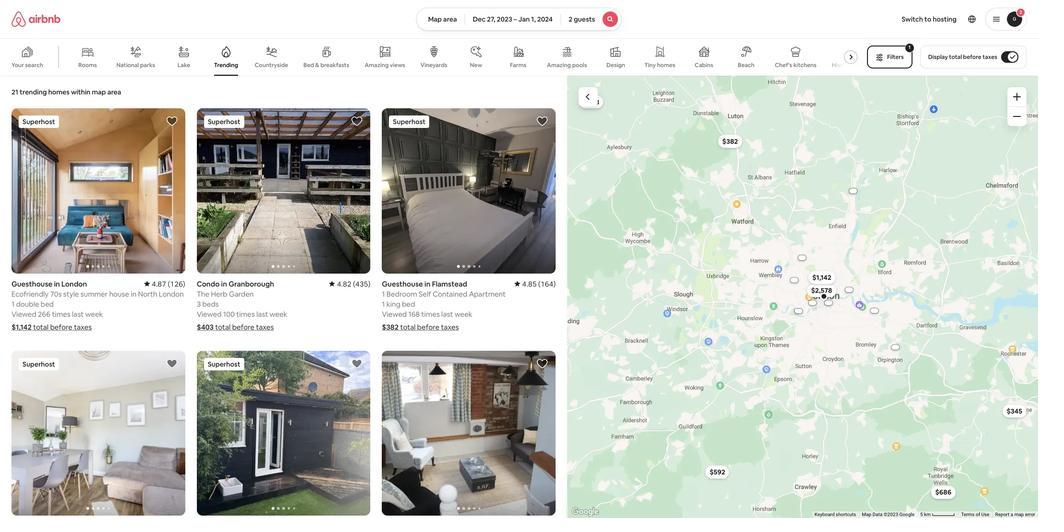 Task type: vqa. For each thing, say whether or not it's contained in the screenshot.
the $1,142 inside the "$1,142" button
yes



Task type: describe. For each thing, give the bounding box(es) containing it.
dec
[[473, 15, 486, 23]]

new
[[470, 61, 483, 69]]

tiny
[[645, 61, 656, 69]]

amazing pools
[[547, 61, 587, 69]]

amazing for amazing views
[[365, 61, 389, 69]]

$2,578 button
[[807, 284, 837, 297]]

$345
[[1007, 407, 1023, 415]]

apartment
[[469, 289, 506, 298]]

last inside guesthouse in london ecofriendly 70s style summer house in north london 1 double bed viewed 266 times last week $1,142 total before taxes
[[72, 309, 84, 319]]

jan
[[519, 15, 530, 23]]

guesthouse in flamstead 1 bedroom self contained apartment 1 king bed viewed 168 times last week $382 total before taxes
[[382, 279, 506, 332]]

1 left bedroom
[[382, 289, 385, 298]]

error
[[1026, 512, 1036, 517]]

group containing national parks
[[0, 38, 878, 76]]

national parks
[[116, 61, 155, 69]]

the
[[197, 289, 210, 298]]

taxes inside guesthouse in london ecofriendly 70s style summer house in north london 1 double bed viewed 266 times last week $1,142 total before taxes
[[74, 322, 92, 332]]

taxes inside button
[[983, 53, 998, 61]]

pools
[[573, 61, 587, 69]]

trending
[[20, 88, 47, 96]]

bed & breakfasts
[[304, 61, 350, 69]]

ecofriendly
[[12, 289, 49, 298]]

266
[[38, 309, 50, 319]]

4.82
[[337, 279, 352, 288]]

bed
[[304, 61, 314, 69]]

filters button
[[868, 46, 913, 69]]

$382 button
[[718, 134, 743, 148]]

$382 inside $382 button
[[723, 137, 738, 145]]

$403 inside condo in granborough the herb garden 3 beds viewed 100 times last week $403 total before taxes
[[197, 322, 214, 332]]

add to wishlist: condo in surrey image
[[166, 358, 178, 369]]

1 left the king
[[382, 299, 385, 309]]

zoom in image
[[1014, 93, 1022, 101]]

keyboard shortcuts button
[[815, 512, 857, 518]]

summer
[[81, 289, 108, 298]]

herb
[[211, 289, 228, 298]]

display total before taxes button
[[921, 46, 1027, 69]]

none search field containing map area
[[416, 8, 622, 31]]

hosting
[[933, 15, 957, 23]]

map area button
[[416, 8, 465, 31]]

dec 27, 2023 – jan 1, 2024
[[473, 15, 553, 23]]

trending
[[214, 61, 238, 69]]

taxes inside condo in granborough the herb garden 3 beds viewed 100 times last week $403 total before taxes
[[256, 322, 274, 332]]

use
[[982, 512, 990, 517]]

5 km button
[[918, 512, 959, 518]]

design
[[607, 61, 626, 69]]

google map
showing 29 stays. region
[[568, 76, 1039, 518]]

21 trending homes within map area
[[12, 88, 121, 96]]

$345 button
[[1003, 404, 1027, 418]]

map data ©2023 google
[[863, 512, 915, 517]]

map area
[[428, 15, 457, 23]]

4.85 out of 5 average rating,  164 reviews image
[[515, 279, 556, 288]]

garden
[[229, 289, 254, 298]]

chef's
[[775, 61, 793, 69]]

report a map error link
[[996, 512, 1036, 517]]

$686 button
[[931, 486, 956, 499]]

2 for 2
[[1020, 9, 1023, 15]]

add to wishlist: place to stay in kent image
[[352, 358, 363, 369]]

add to wishlist: guesthouse in london image
[[166, 116, 178, 127]]

within
[[71, 88, 90, 96]]

vineyards
[[421, 61, 448, 69]]

©2023
[[884, 512, 899, 517]]

$592
[[710, 468, 725, 476]]

guests
[[574, 15, 596, 23]]

$3,304
[[795, 309, 803, 312]]

in for flamstead
[[425, 279, 431, 288]]

north
[[138, 289, 157, 298]]

before inside condo in granborough the herb garden 3 beds viewed 100 times last week $403 total before taxes
[[232, 322, 255, 332]]

total inside button
[[950, 53, 963, 61]]

$403 inside $403 button
[[583, 97, 599, 106]]

switch
[[902, 15, 924, 23]]

bed inside guesthouse in flamstead 1 bedroom self contained apartment 1 king bed viewed 168 times last week $382 total before taxes
[[402, 299, 415, 309]]

in for london
[[54, 279, 60, 288]]

in left north
[[131, 289, 137, 298]]

km
[[925, 512, 931, 517]]

4.87 out of 5 average rating,  126 reviews image
[[144, 279, 185, 288]]

guesthouse in london ecofriendly 70s style summer house in north london 1 double bed viewed 266 times last week $1,142 total before taxes
[[12, 279, 184, 332]]

google image
[[570, 506, 602, 518]]

parks
[[140, 61, 155, 69]]

style
[[63, 289, 79, 298]]

times inside condo in granborough the herb garden 3 beds viewed 100 times last week $403 total before taxes
[[237, 309, 255, 319]]

before inside guesthouse in flamstead 1 bedroom self contained apartment 1 king bed viewed 168 times last week $382 total before taxes
[[417, 322, 440, 332]]

week inside condo in granborough the herb garden 3 beds viewed 100 times last week $403 total before taxes
[[270, 309, 288, 319]]

terms
[[962, 512, 975, 517]]

beds
[[202, 299, 219, 309]]

$1,142 inside guesthouse in london ecofriendly 70s style summer house in north london 1 double bed viewed 266 times last week $1,142 total before taxes
[[12, 322, 32, 332]]

keyboard shortcuts
[[815, 512, 857, 517]]

countryside
[[255, 61, 288, 69]]

21
[[12, 88, 18, 96]]

display total before taxes
[[929, 53, 998, 61]]

cabins
[[695, 61, 714, 69]]

–
[[514, 15, 517, 23]]

168
[[409, 309, 420, 319]]

add to wishlist: condo in granborough image
[[352, 116, 363, 127]]

bed inside guesthouse in london ecofriendly 70s style summer house in north london 1 double bed viewed 266 times last week $1,142 total before taxes
[[41, 299, 54, 308]]

condo
[[197, 279, 220, 288]]

4.82 (435)
[[337, 279, 371, 288]]

data
[[873, 512, 883, 517]]

(126)
[[168, 279, 185, 288]]

2 guests button
[[561, 8, 622, 31]]

profile element
[[634, 0, 1027, 38]]

1,
[[532, 15, 536, 23]]

amazing views
[[365, 61, 405, 69]]

historical homes
[[832, 61, 878, 69]]

area inside button
[[443, 15, 457, 23]]

guesthouse for bedroom
[[382, 279, 423, 288]]

total inside guesthouse in flamstead 1 bedroom self contained apartment 1 king bed viewed 168 times last week $382 total before taxes
[[400, 322, 416, 332]]



Task type: locate. For each thing, give the bounding box(es) containing it.
total down 100
[[215, 322, 231, 332]]

2 button
[[986, 8, 1027, 31]]

bedroom
[[387, 289, 417, 298]]

taxes down 2 "dropdown button" at the top of the page
[[983, 53, 998, 61]]

in inside guesthouse in flamstead 1 bedroom self contained apartment 1 king bed viewed 168 times last week $382 total before taxes
[[425, 279, 431, 288]]

last down contained
[[442, 309, 453, 319]]

last inside condo in granborough the herb garden 3 beds viewed 100 times last week $403 total before taxes
[[257, 309, 268, 319]]

$403
[[583, 97, 599, 106], [197, 322, 214, 332]]

0 horizontal spatial $382
[[382, 322, 399, 332]]

chef's kitchens
[[775, 61, 817, 69]]

week down contained
[[455, 309, 473, 319]]

add to wishlist: cottage in frant image
[[537, 358, 548, 369]]

1 horizontal spatial 2
[[1020, 9, 1023, 15]]

3 last from the left
[[442, 309, 453, 319]]

taxes inside guesthouse in flamstead 1 bedroom self contained apartment 1 king bed viewed 168 times last week $382 total before taxes
[[441, 322, 459, 332]]

report a map error
[[996, 512, 1036, 517]]

$1,142 button
[[808, 271, 836, 284]]

1 horizontal spatial $403
[[583, 97, 599, 106]]

0 horizontal spatial $403
[[197, 322, 214, 332]]

display
[[929, 53, 949, 61]]

before inside button
[[964, 53, 982, 61]]

in up herb
[[221, 279, 227, 288]]

total inside guesthouse in london ecofriendly 70s style summer house in north london 1 double bed viewed 266 times last week $1,142 total before taxes
[[33, 322, 49, 332]]

&
[[315, 61, 320, 69]]

viewed inside guesthouse in flamstead 1 bedroom self contained apartment 1 king bed viewed 168 times last week $382 total before taxes
[[382, 309, 407, 319]]

2024
[[538, 15, 553, 23]]

last down the style
[[72, 309, 84, 319]]

house
[[109, 289, 129, 298]]

1 vertical spatial london
[[159, 289, 184, 298]]

2 horizontal spatial week
[[455, 309, 473, 319]]

homes
[[859, 61, 878, 69], [657, 61, 676, 69], [48, 88, 70, 96]]

$592 button
[[706, 465, 730, 479]]

map right within
[[92, 88, 106, 96]]

taxes down contained
[[441, 322, 459, 332]]

dec 27, 2023 – jan 1, 2024 button
[[465, 8, 561, 31]]

$1,142 up $2,578 button at bottom right
[[813, 273, 832, 282]]

27,
[[487, 15, 496, 23]]

0 horizontal spatial london
[[62, 279, 87, 288]]

homes right tiny
[[657, 61, 676, 69]]

4.82 out of 5 average rating,  435 reviews image
[[330, 279, 371, 288]]

100
[[223, 309, 235, 319]]

1 horizontal spatial guesthouse
[[382, 279, 423, 288]]

national
[[116, 61, 139, 69]]

0 vertical spatial $403
[[583, 97, 599, 106]]

amazing
[[365, 61, 389, 69], [547, 61, 571, 69]]

2023
[[497, 15, 513, 23]]

1 vertical spatial map
[[863, 512, 872, 517]]

homes for tiny homes
[[657, 61, 676, 69]]

map left dec
[[428, 15, 442, 23]]

week inside guesthouse in london ecofriendly 70s style summer house in north london 1 double bed viewed 266 times last week $1,142 total before taxes
[[85, 309, 103, 319]]

$1,142
[[813, 273, 832, 282], [12, 322, 32, 332]]

london
[[62, 279, 87, 288], [159, 289, 184, 298]]

total inside condo in granborough the herb garden 3 beds viewed 100 times last week $403 total before taxes
[[215, 322, 231, 332]]

0 horizontal spatial map
[[92, 88, 106, 96]]

$1,142 down double
[[12, 322, 32, 332]]

0 horizontal spatial viewed
[[12, 309, 36, 319]]

in inside condo in granborough the herb garden 3 beds viewed 100 times last week $403 total before taxes
[[221, 279, 227, 288]]

times inside guesthouse in london ecofriendly 70s style summer house in north london 1 double bed viewed 266 times last week $1,142 total before taxes
[[52, 309, 70, 319]]

3 viewed from the left
[[382, 309, 407, 319]]

1
[[909, 44, 911, 50], [382, 289, 385, 298], [12, 299, 14, 308], [382, 299, 385, 309]]

1 bed from the left
[[41, 299, 54, 308]]

tiny homes
[[645, 61, 676, 69]]

0 horizontal spatial 2
[[569, 15, 573, 23]]

map inside map area button
[[428, 15, 442, 23]]

1 vertical spatial map
[[1015, 512, 1025, 517]]

2 horizontal spatial last
[[442, 309, 453, 319]]

before down "266"
[[50, 322, 72, 332]]

week down granborough
[[270, 309, 288, 319]]

shortcuts
[[836, 512, 857, 517]]

viewed inside guesthouse in london ecofriendly 70s style summer house in north london 1 double bed viewed 266 times last week $1,142 total before taxes
[[12, 309, 36, 319]]

guesthouse up the ecofriendly
[[12, 279, 53, 288]]

terms of use
[[962, 512, 990, 517]]

report
[[996, 512, 1010, 517]]

search
[[25, 61, 43, 69]]

total down "266"
[[33, 322, 49, 332]]

1 week from the left
[[85, 309, 103, 319]]

$686
[[936, 488, 952, 497]]

taxes down summer
[[74, 322, 92, 332]]

2 bed from the left
[[402, 299, 415, 309]]

week inside guesthouse in flamstead 1 bedroom self contained apartment 1 king bed viewed 168 times last week $382 total before taxes
[[455, 309, 473, 319]]

1 horizontal spatial london
[[159, 289, 184, 298]]

double
[[16, 299, 39, 308]]

viewed inside condo in granborough the herb garden 3 beds viewed 100 times last week $403 total before taxes
[[197, 309, 222, 319]]

last
[[72, 309, 84, 319], [257, 309, 268, 319], [442, 309, 453, 319]]

times right 168
[[422, 309, 440, 319]]

2 inside "dropdown button"
[[1020, 9, 1023, 15]]

beach
[[738, 61, 755, 69]]

before inside guesthouse in london ecofriendly 70s style summer house in north london 1 double bed viewed 266 times last week $1,142 total before taxes
[[50, 322, 72, 332]]

1 last from the left
[[72, 309, 84, 319]]

bed up 168
[[402, 299, 415, 309]]

2 last from the left
[[257, 309, 268, 319]]

1 left double
[[12, 299, 14, 308]]

in up self
[[425, 279, 431, 288]]

None search field
[[416, 8, 622, 31]]

bed
[[41, 299, 54, 308], [402, 299, 415, 309]]

times right "266"
[[52, 309, 70, 319]]

map for map data ©2023 google
[[863, 512, 872, 517]]

king
[[387, 299, 401, 309]]

2 guesthouse from the left
[[382, 279, 423, 288]]

1 horizontal spatial viewed
[[197, 309, 222, 319]]

group
[[0, 38, 878, 76], [12, 108, 185, 274], [197, 108, 371, 274], [382, 108, 556, 274], [12, 351, 185, 516], [197, 351, 371, 516], [382, 351, 556, 516]]

times inside guesthouse in flamstead 1 bedroom self contained apartment 1 king bed viewed 168 times last week $382 total before taxes
[[422, 309, 440, 319]]

$382 inside guesthouse in flamstead 1 bedroom self contained apartment 1 king bed viewed 168 times last week $382 total before taxes
[[382, 322, 399, 332]]

filters
[[888, 53, 904, 61]]

(435)
[[353, 279, 371, 288]]

lake
[[178, 61, 190, 69]]

last inside guesthouse in flamstead 1 bedroom self contained apartment 1 king bed viewed 168 times last week $382 total before taxes
[[442, 309, 453, 319]]

map right a
[[1015, 512, 1025, 517]]

1 horizontal spatial times
[[237, 309, 255, 319]]

2 times from the left
[[237, 309, 255, 319]]

in
[[54, 279, 60, 288], [221, 279, 227, 288], [425, 279, 431, 288], [131, 289, 137, 298]]

1 horizontal spatial map
[[863, 512, 872, 517]]

taxes down granborough
[[256, 322, 274, 332]]

3 times from the left
[[422, 309, 440, 319]]

1 horizontal spatial $1,142
[[813, 273, 832, 282]]

1 times from the left
[[52, 309, 70, 319]]

your search
[[12, 61, 43, 69]]

homes right historical
[[859, 61, 878, 69]]

total down 168
[[400, 322, 416, 332]]

viewed down the king
[[382, 309, 407, 319]]

guesthouse up bedroom
[[382, 279, 423, 288]]

1 horizontal spatial map
[[1015, 512, 1025, 517]]

1 horizontal spatial bed
[[402, 299, 415, 309]]

taxes
[[983, 53, 998, 61], [74, 322, 92, 332], [256, 322, 274, 332], [441, 322, 459, 332]]

before
[[964, 53, 982, 61], [50, 322, 72, 332], [232, 322, 255, 332], [417, 322, 440, 332]]

map
[[428, 15, 442, 23], [863, 512, 872, 517]]

3
[[197, 299, 201, 309]]

4.87 (126)
[[152, 279, 185, 288]]

guesthouse inside guesthouse in london ecofriendly 70s style summer house in north london 1 double bed viewed 266 times last week $1,142 total before taxes
[[12, 279, 53, 288]]

before down 100
[[232, 322, 255, 332]]

area down national
[[107, 88, 121, 96]]

0 horizontal spatial guesthouse
[[12, 279, 53, 288]]

views
[[390, 61, 405, 69]]

1 viewed from the left
[[12, 309, 36, 319]]

1 down switch
[[909, 44, 911, 50]]

0 horizontal spatial area
[[107, 88, 121, 96]]

$1,142 inside button
[[813, 273, 832, 282]]

5
[[921, 512, 924, 517]]

before right display
[[964, 53, 982, 61]]

0 vertical spatial $382
[[723, 137, 738, 145]]

0 horizontal spatial homes
[[48, 88, 70, 96]]

viewed down double
[[12, 309, 36, 319]]

0 horizontal spatial map
[[428, 15, 442, 23]]

5 km
[[921, 512, 933, 517]]

$382
[[723, 137, 738, 145], [382, 322, 399, 332]]

historical
[[832, 61, 858, 69]]

amazing for amazing pools
[[547, 61, 571, 69]]

0 horizontal spatial $1,142
[[12, 322, 32, 332]]

viewed down beds
[[197, 309, 222, 319]]

contained
[[433, 289, 468, 298]]

4.87
[[152, 279, 166, 288]]

1 horizontal spatial week
[[270, 309, 288, 319]]

1 horizontal spatial last
[[257, 309, 268, 319]]

0 vertical spatial area
[[443, 15, 457, 23]]

week down summer
[[85, 309, 103, 319]]

0 vertical spatial $1,142
[[813, 273, 832, 282]]

1 vertical spatial $403
[[197, 322, 214, 332]]

map for map area
[[428, 15, 442, 23]]

granborough
[[229, 279, 274, 288]]

$403 down beds
[[197, 322, 214, 332]]

2 viewed from the left
[[197, 309, 222, 319]]

in up 70s
[[54, 279, 60, 288]]

2 inside button
[[569, 15, 573, 23]]

flamstead
[[432, 279, 467, 288]]

of
[[976, 512, 981, 517]]

rooms
[[78, 61, 97, 69]]

farms
[[510, 61, 527, 69]]

$403 button
[[579, 95, 604, 108]]

1 inside guesthouse in london ecofriendly 70s style summer house in north london 1 double bed viewed 266 times last week $1,142 total before taxes
[[12, 299, 14, 308]]

0 vertical spatial london
[[62, 279, 87, 288]]

4.85
[[523, 279, 537, 288]]

your
[[12, 61, 24, 69]]

a
[[1011, 512, 1014, 517]]

2 week from the left
[[270, 309, 288, 319]]

4.85 (164)
[[523, 279, 556, 288]]

homes left within
[[48, 88, 70, 96]]

1 guesthouse from the left
[[12, 279, 53, 288]]

1 horizontal spatial area
[[443, 15, 457, 23]]

2 horizontal spatial times
[[422, 309, 440, 319]]

0 horizontal spatial week
[[85, 309, 103, 319]]

add to wishlist: guesthouse in flamstead image
[[537, 116, 548, 127]]

bed up "266"
[[41, 299, 54, 308]]

before down 168
[[417, 322, 440, 332]]

2 horizontal spatial viewed
[[382, 309, 407, 319]]

guesthouse for 70s
[[12, 279, 53, 288]]

0 horizontal spatial times
[[52, 309, 70, 319]]

homes for historical homes
[[859, 61, 878, 69]]

0 vertical spatial map
[[428, 15, 442, 23]]

switch to hosting
[[902, 15, 957, 23]]

$403 down pools
[[583, 97, 599, 106]]

2 for 2 guests
[[569, 15, 573, 23]]

(164)
[[539, 279, 556, 288]]

0 horizontal spatial bed
[[41, 299, 54, 308]]

london up the style
[[62, 279, 87, 288]]

breakfasts
[[321, 61, 350, 69]]

1 horizontal spatial amazing
[[547, 61, 571, 69]]

last down granborough
[[257, 309, 268, 319]]

area left dec
[[443, 15, 457, 23]]

0 horizontal spatial last
[[72, 309, 84, 319]]

total
[[950, 53, 963, 61], [33, 322, 49, 332], [215, 322, 231, 332], [400, 322, 416, 332]]

1 vertical spatial area
[[107, 88, 121, 96]]

amazing left pools
[[547, 61, 571, 69]]

1 vertical spatial $382
[[382, 322, 399, 332]]

1 horizontal spatial $382
[[723, 137, 738, 145]]

london down 4.87 (126)
[[159, 289, 184, 298]]

amazing left views
[[365, 61, 389, 69]]

map left data
[[863, 512, 872, 517]]

1 horizontal spatial homes
[[657, 61, 676, 69]]

guesthouse inside guesthouse in flamstead 1 bedroom self contained apartment 1 king bed viewed 168 times last week $382 total before taxes
[[382, 279, 423, 288]]

zoom out image
[[1014, 113, 1022, 120]]

2 horizontal spatial homes
[[859, 61, 878, 69]]

$3,304 button
[[789, 309, 808, 313]]

to
[[925, 15, 932, 23]]

0 vertical spatial map
[[92, 88, 106, 96]]

self
[[419, 289, 432, 298]]

times right 100
[[237, 309, 255, 319]]

3 week from the left
[[455, 309, 473, 319]]

in for granborough
[[221, 279, 227, 288]]

1 vertical spatial $1,142
[[12, 322, 32, 332]]

total right display
[[950, 53, 963, 61]]

0 horizontal spatial amazing
[[365, 61, 389, 69]]



